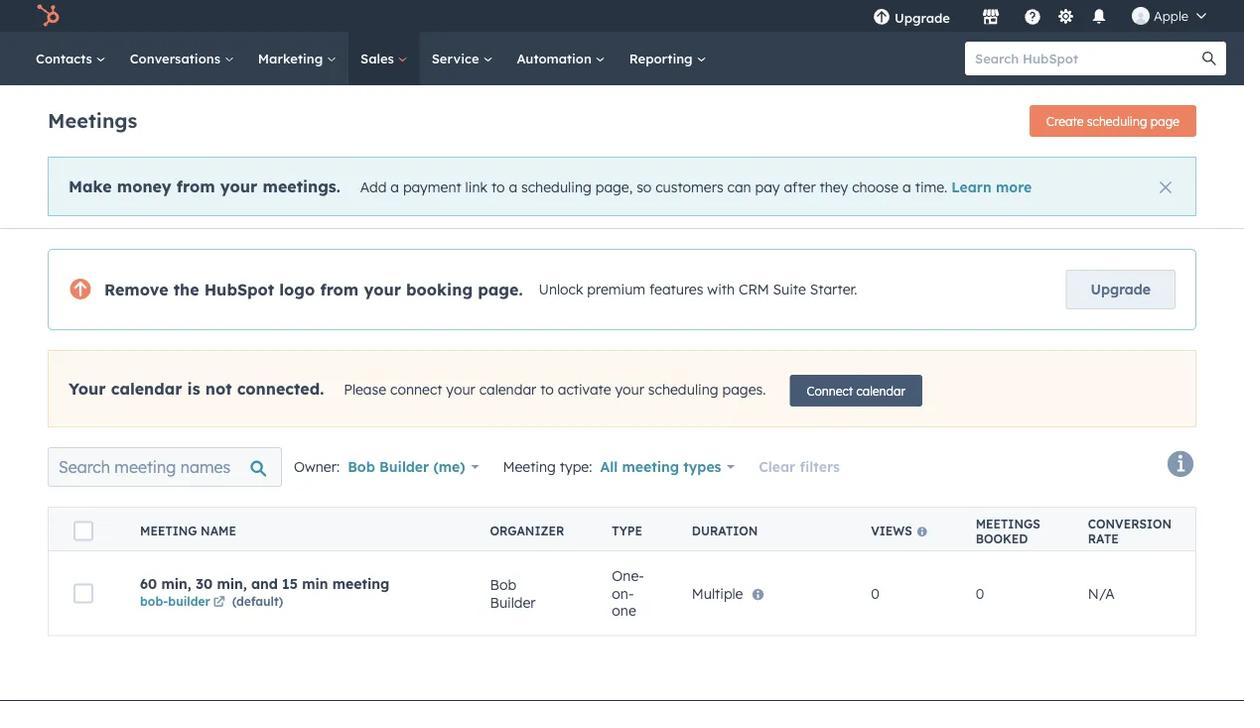 Task type: vqa. For each thing, say whether or not it's contained in the screenshot.
right the to
yes



Task type: describe. For each thing, give the bounding box(es) containing it.
premium
[[587, 281, 646, 299]]

all meeting types button
[[600, 454, 735, 482]]

bob-builder link
[[140, 595, 228, 613]]

rate
[[1088, 532, 1119, 547]]

more
[[996, 178, 1032, 196]]

meeting inside popup button
[[622, 459, 679, 476]]

menu containing apple
[[859, 0, 1220, 32]]

meetings for meetings booked
[[976, 517, 1040, 532]]

notifications button
[[1082, 0, 1116, 32]]

Search meeting names search field
[[48, 448, 282, 488]]

clear filters button
[[759, 456, 840, 480]]

views
[[871, 524, 912, 539]]

conversations link
[[118, 32, 246, 85]]

calendar for your
[[111, 379, 182, 399]]

your right activate
[[615, 381, 644, 398]]

one
[[612, 603, 636, 620]]

so
[[637, 178, 652, 196]]

is
[[187, 379, 200, 399]]

make money from your meetings. alert
[[48, 157, 1196, 216]]

payment
[[403, 178, 461, 196]]

your
[[69, 379, 106, 399]]

connected.
[[237, 379, 324, 399]]

all
[[600, 459, 618, 476]]

learn
[[952, 178, 992, 196]]

settings link
[[1053, 5, 1078, 26]]

marketplaces image
[[982, 9, 1000, 27]]

conversion rate
[[1088, 517, 1172, 547]]

logo
[[279, 280, 315, 300]]

money
[[117, 176, 171, 196]]

learn more link
[[952, 178, 1032, 196]]

features
[[649, 281, 703, 299]]

upgrade image
[[873, 9, 891, 27]]

clear filters
[[759, 459, 840, 476]]

hubspot link
[[24, 4, 74, 28]]

multiple
[[692, 585, 743, 603]]

create scheduling page button
[[1029, 105, 1196, 137]]

meetings banner
[[48, 99, 1196, 137]]

add
[[360, 178, 387, 196]]

your left booking
[[364, 280, 401, 300]]

they
[[820, 178, 848, 196]]

search button
[[1192, 42, 1226, 75]]

meetings booked
[[976, 517, 1040, 547]]

page.
[[478, 280, 523, 300]]

one-
[[612, 568, 644, 585]]

create scheduling page
[[1046, 114, 1180, 129]]

to for calendar
[[540, 381, 554, 398]]

(me)
[[433, 459, 465, 476]]

make money from your meetings.
[[69, 176, 340, 196]]

meeting for meeting name
[[140, 524, 197, 539]]

bob for bob builder
[[490, 577, 516, 594]]

1 vertical spatial from
[[320, 280, 359, 300]]

1 0 from the left
[[871, 585, 879, 603]]

connect
[[390, 381, 442, 398]]

1 a from the left
[[391, 178, 399, 196]]

1 horizontal spatial calendar
[[479, 381, 536, 398]]

can
[[727, 178, 751, 196]]

add a payment link to a scheduling page, so customers can pay after they choose a time. learn more
[[360, 178, 1032, 196]]

2 vertical spatial scheduling
[[648, 381, 718, 398]]

booking
[[406, 280, 473, 300]]

choose
[[852, 178, 899, 196]]

hubspot
[[204, 280, 274, 300]]

unlock premium features with crm suite starter.
[[539, 281, 857, 299]]

2 a from the left
[[509, 178, 517, 196]]

on-
[[612, 585, 634, 603]]

types
[[683, 459, 721, 476]]

hubspot image
[[36, 4, 60, 28]]

n/a
[[1088, 585, 1115, 603]]

please
[[344, 381, 386, 398]]

help image
[[1024, 9, 1042, 27]]

conversion
[[1088, 517, 1172, 532]]

meetings.
[[263, 176, 340, 196]]

type:
[[560, 459, 592, 476]]

your inside alert
[[220, 176, 258, 196]]

and
[[251, 575, 278, 593]]

owner:
[[294, 459, 340, 476]]

conversations
[[130, 50, 224, 67]]

your right "connect"
[[446, 381, 475, 398]]

from inside alert
[[177, 176, 215, 196]]

close image
[[1160, 182, 1172, 194]]

0 horizontal spatial meeting
[[332, 575, 389, 593]]

contacts
[[36, 50, 96, 67]]

(default)
[[232, 595, 283, 610]]

filters
[[800, 459, 840, 476]]

automation
[[517, 50, 595, 67]]

after
[[784, 178, 816, 196]]

meeting name
[[140, 524, 236, 539]]

page,
[[595, 178, 633, 196]]

to for link
[[491, 178, 505, 196]]

connect calendar button
[[790, 375, 922, 407]]

help button
[[1016, 0, 1049, 32]]

marketing
[[258, 50, 327, 67]]

unlock
[[539, 281, 583, 299]]

scheduling inside the make money from your meetings. alert
[[521, 178, 592, 196]]

2 0 from the left
[[976, 585, 984, 603]]

0 horizontal spatial upgrade
[[895, 9, 950, 26]]

sales link
[[349, 32, 420, 85]]

1 vertical spatial upgrade
[[1091, 281, 1151, 298]]

bob-builder
[[140, 595, 210, 610]]



Task type: locate. For each thing, give the bounding box(es) containing it.
bob for bob builder (me)
[[348, 459, 375, 476]]

1 vertical spatial meetings
[[976, 517, 1040, 532]]

crm
[[739, 281, 769, 299]]

suite
[[773, 281, 806, 299]]

a left time.
[[903, 178, 911, 196]]

starter.
[[810, 281, 857, 299]]

upgrade
[[895, 9, 950, 26], [1091, 281, 1151, 298]]

0 horizontal spatial bob
[[348, 459, 375, 476]]

scheduling left page,
[[521, 178, 592, 196]]

contacts link
[[24, 32, 118, 85]]

remove the hubspot logo from your booking page.
[[104, 280, 523, 300]]

1 horizontal spatial upgrade
[[1091, 281, 1151, 298]]

bob inside the bob builder (me) popup button
[[348, 459, 375, 476]]

0 vertical spatial to
[[491, 178, 505, 196]]

name
[[201, 524, 236, 539]]

scheduling inside button
[[1087, 114, 1147, 129]]

meetings for meetings
[[48, 108, 137, 133]]

meeting for meeting type:
[[503, 459, 556, 476]]

booked
[[976, 532, 1028, 547]]

15
[[282, 575, 298, 593]]

0 horizontal spatial min,
[[161, 575, 191, 593]]

service link
[[420, 32, 505, 85]]

time.
[[915, 178, 948, 196]]

sales
[[360, 50, 398, 67]]

min, right '30'
[[217, 575, 247, 593]]

a right add
[[391, 178, 399, 196]]

calendar left is
[[111, 379, 182, 399]]

1 horizontal spatial meeting
[[622, 459, 679, 476]]

to left activate
[[540, 381, 554, 398]]

pages.
[[722, 381, 766, 398]]

0 vertical spatial meeting
[[503, 459, 556, 476]]

apple button
[[1120, 0, 1218, 32]]

with
[[707, 281, 735, 299]]

builder left '(me)' on the bottom left of the page
[[379, 459, 429, 476]]

meeting left the name
[[140, 524, 197, 539]]

from right 'logo'
[[320, 280, 359, 300]]

1 vertical spatial meeting
[[332, 575, 389, 593]]

2 link opens in a new window image from the top
[[213, 598, 225, 610]]

meetings left rate
[[976, 517, 1040, 532]]

min,
[[161, 575, 191, 593], [217, 575, 247, 593]]

2 horizontal spatial calendar
[[856, 384, 905, 399]]

builder inside the bob builder (me) popup button
[[379, 459, 429, 476]]

builder down organizer
[[490, 594, 536, 611]]

a right link
[[509, 178, 517, 196]]

1 link opens in a new window image from the top
[[213, 595, 225, 613]]

meeting left type:
[[503, 459, 556, 476]]

marketplaces button
[[970, 0, 1012, 32]]

your left meetings.
[[220, 176, 258, 196]]

to inside the make money from your meetings. alert
[[491, 178, 505, 196]]

builder for bob builder (me)
[[379, 459, 429, 476]]

1 horizontal spatial a
[[509, 178, 517, 196]]

0 horizontal spatial to
[[491, 178, 505, 196]]

60 min, 30 min, and 15 min meeting
[[140, 575, 389, 593]]

0 horizontal spatial from
[[177, 176, 215, 196]]

1 vertical spatial scheduling
[[521, 178, 592, 196]]

settings image
[[1057, 8, 1075, 26]]

meetings inside 'banner'
[[48, 108, 137, 133]]

meeting type:
[[503, 459, 592, 476]]

not
[[205, 379, 232, 399]]

0 horizontal spatial calendar
[[111, 379, 182, 399]]

meeting right all
[[622, 459, 679, 476]]

Search HubSpot search field
[[965, 42, 1208, 75]]

0 vertical spatial from
[[177, 176, 215, 196]]

1 horizontal spatial to
[[540, 381, 554, 398]]

a
[[391, 178, 399, 196], [509, 178, 517, 196], [903, 178, 911, 196]]

0 down booked
[[976, 585, 984, 603]]

bob builder
[[490, 577, 536, 611]]

0 horizontal spatial meetings
[[48, 108, 137, 133]]

bob inside bob builder
[[490, 577, 516, 594]]

link opens in a new window image inside bob-builder link
[[213, 598, 225, 610]]

page
[[1151, 114, 1180, 129]]

0
[[871, 585, 879, 603], [976, 585, 984, 603]]

meeting right min at the left
[[332, 575, 389, 593]]

0 horizontal spatial scheduling
[[521, 178, 592, 196]]

meetings
[[48, 108, 137, 133], [976, 517, 1040, 532]]

0 vertical spatial meeting
[[622, 459, 679, 476]]

menu
[[859, 0, 1220, 32]]

1 vertical spatial meeting
[[140, 524, 197, 539]]

3 a from the left
[[903, 178, 911, 196]]

(default) button
[[232, 593, 283, 611]]

1 horizontal spatial scheduling
[[648, 381, 718, 398]]

pay
[[755, 178, 780, 196]]

1 horizontal spatial bob
[[490, 577, 516, 594]]

calendar right connect at the bottom
[[856, 384, 905, 399]]

customers
[[656, 178, 723, 196]]

activate
[[558, 381, 611, 398]]

1 vertical spatial bob
[[490, 577, 516, 594]]

0 vertical spatial bob
[[348, 459, 375, 476]]

create
[[1046, 114, 1084, 129]]

the
[[173, 280, 199, 300]]

2 horizontal spatial a
[[903, 178, 911, 196]]

notifications image
[[1090, 9, 1108, 27]]

1 horizontal spatial min,
[[217, 575, 247, 593]]

service
[[432, 50, 483, 67]]

bob builder (me) button
[[348, 454, 479, 482]]

calendar left activate
[[479, 381, 536, 398]]

all meeting types
[[600, 459, 721, 476]]

1 horizontal spatial from
[[320, 280, 359, 300]]

your calendar is not connected.
[[69, 379, 324, 399]]

min, up bob-builder
[[161, 575, 191, 593]]

0 vertical spatial builder
[[379, 459, 429, 476]]

automation link
[[505, 32, 617, 85]]

link
[[465, 178, 487, 196]]

bob builder image
[[1132, 7, 1150, 25]]

page section element
[[0, 85, 1244, 228]]

meetings down contacts link
[[48, 108, 137, 133]]

bob down organizer
[[490, 577, 516, 594]]

builder
[[379, 459, 429, 476], [490, 594, 536, 611]]

remove
[[104, 280, 168, 300]]

one- on- one
[[612, 568, 644, 620]]

0 horizontal spatial meeting
[[140, 524, 197, 539]]

please connect your calendar to activate your scheduling pages.
[[344, 381, 766, 398]]

2 horizontal spatial scheduling
[[1087, 114, 1147, 129]]

builder
[[168, 595, 210, 610]]

from right money
[[177, 176, 215, 196]]

link opens in a new window image
[[213, 595, 225, 613], [213, 598, 225, 610]]

make
[[69, 176, 112, 196]]

0 vertical spatial scheduling
[[1087, 114, 1147, 129]]

1 min, from the left
[[161, 575, 191, 593]]

0 horizontal spatial 0
[[871, 585, 879, 603]]

bob right owner:
[[348, 459, 375, 476]]

1 horizontal spatial meetings
[[976, 517, 1040, 532]]

2 min, from the left
[[217, 575, 247, 593]]

calendar inside "button"
[[856, 384, 905, 399]]

clear
[[759, 459, 796, 476]]

0 vertical spatial upgrade
[[895, 9, 950, 26]]

0 horizontal spatial a
[[391, 178, 399, 196]]

60
[[140, 575, 157, 593]]

builder for bob builder
[[490, 594, 536, 611]]

scheduling left page
[[1087, 114, 1147, 129]]

meeting
[[622, 459, 679, 476], [332, 575, 389, 593]]

search image
[[1202, 52, 1216, 66]]

duration
[[692, 524, 758, 539]]

1 vertical spatial to
[[540, 381, 554, 398]]

scheduling left pages.
[[648, 381, 718, 398]]

reporting
[[629, 50, 696, 67]]

calendar for connect
[[856, 384, 905, 399]]

bob builder (me)
[[348, 459, 465, 476]]

calendar
[[111, 379, 182, 399], [479, 381, 536, 398], [856, 384, 905, 399]]

1 horizontal spatial 0
[[976, 585, 984, 603]]

0 vertical spatial meetings
[[48, 108, 137, 133]]

1 horizontal spatial builder
[[490, 594, 536, 611]]

scheduling
[[1087, 114, 1147, 129], [521, 178, 592, 196], [648, 381, 718, 398]]

organizer
[[490, 524, 564, 539]]

1 vertical spatial builder
[[490, 594, 536, 611]]

reporting link
[[617, 32, 718, 85]]

0 down views
[[871, 585, 879, 603]]

connect
[[807, 384, 853, 399]]

1 horizontal spatial meeting
[[503, 459, 556, 476]]

to right link
[[491, 178, 505, 196]]

connect calendar
[[807, 384, 905, 399]]

0 horizontal spatial builder
[[379, 459, 429, 476]]

min
[[302, 575, 328, 593]]



